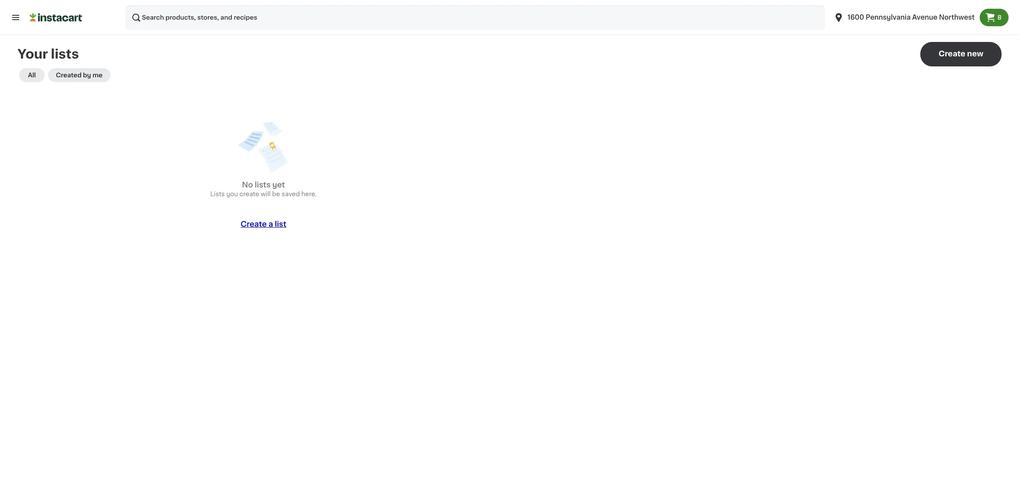 Task type: vqa. For each thing, say whether or not it's contained in the screenshot.
'Your'
yes



Task type: locate. For each thing, give the bounding box(es) containing it.
all button
[[19, 68, 45, 82]]

1600 pennsylvania avenue northwest button
[[829, 5, 981, 30], [834, 5, 976, 30]]

created by me
[[56, 72, 103, 78]]

0 vertical spatial create
[[939, 50, 966, 57]]

1600
[[848, 14, 865, 21]]

8 button
[[981, 9, 1009, 26]]

create left a
[[241, 221, 267, 228]]

yet
[[273, 181, 285, 188]]

list
[[275, 221, 287, 228]]

create left new
[[939, 50, 966, 57]]

no lists yet lists you create will be saved here.
[[210, 181, 317, 197]]

all
[[28, 72, 36, 78]]

0 horizontal spatial lists
[[51, 48, 79, 60]]

1 1600 pennsylvania avenue northwest button from the left
[[829, 5, 981, 30]]

1 vertical spatial create
[[241, 221, 267, 228]]

instacart logo image
[[30, 12, 82, 23]]

lists
[[51, 48, 79, 60], [255, 181, 271, 188]]

create
[[939, 50, 966, 57], [241, 221, 267, 228]]

will
[[261, 191, 271, 197]]

0 horizontal spatial create
[[241, 221, 267, 228]]

lists for your
[[51, 48, 79, 60]]

your
[[17, 48, 48, 60]]

lists up created
[[51, 48, 79, 60]]

1 horizontal spatial lists
[[255, 181, 271, 188]]

lists up will
[[255, 181, 271, 188]]

create inside button
[[939, 50, 966, 57]]

create a list link
[[241, 221, 287, 228]]

lists for no
[[255, 181, 271, 188]]

northwest
[[940, 14, 976, 21]]

create new
[[939, 50, 984, 57]]

create a list
[[241, 221, 287, 228]]

a
[[269, 221, 273, 228]]

create for create new
[[939, 50, 966, 57]]

avenue
[[913, 14, 938, 21]]

None search field
[[126, 5, 826, 30]]

created by me button
[[48, 68, 110, 82]]

new
[[968, 50, 984, 57]]

me
[[93, 72, 103, 78]]

1 horizontal spatial create
[[939, 50, 966, 57]]

be
[[272, 191, 280, 197]]

your lists
[[17, 48, 79, 60]]

1 vertical spatial lists
[[255, 181, 271, 188]]

lists inside no lists yet lists you create will be saved here.
[[255, 181, 271, 188]]

0 vertical spatial lists
[[51, 48, 79, 60]]

no
[[242, 181, 253, 188]]



Task type: describe. For each thing, give the bounding box(es) containing it.
Search field
[[126, 5, 826, 30]]

create new button
[[921, 42, 1002, 66]]

you
[[227, 191, 238, 197]]

here.
[[302, 191, 317, 197]]

create
[[240, 191, 259, 197]]

1600 pennsylvania avenue northwest
[[848, 14, 976, 21]]

created
[[56, 72, 82, 78]]

lists
[[210, 191, 225, 197]]

pennsylvania
[[866, 14, 911, 21]]

2 1600 pennsylvania avenue northwest button from the left
[[834, 5, 976, 30]]

by
[[83, 72, 91, 78]]

saved
[[282, 191, 300, 197]]

8
[[998, 14, 1002, 21]]

create for create a list
[[241, 221, 267, 228]]



